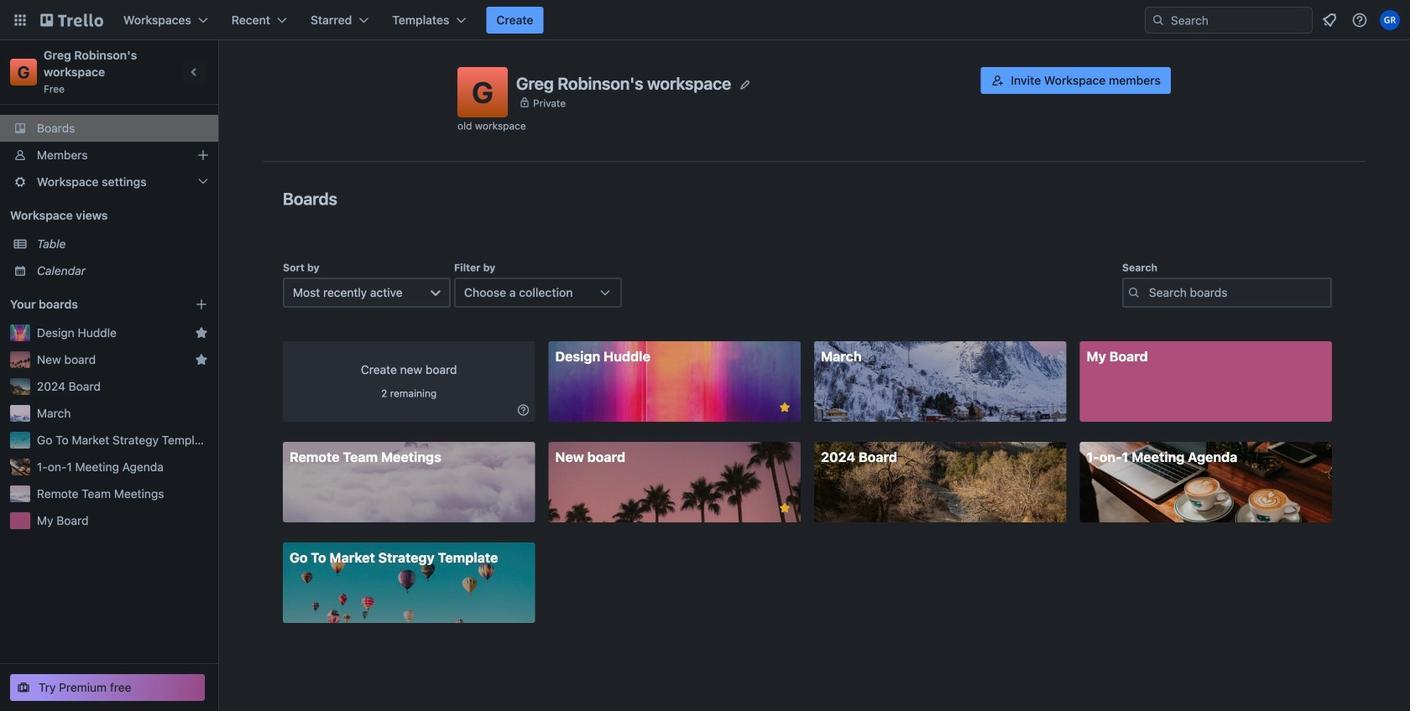 Task type: describe. For each thing, give the bounding box(es) containing it.
Search boards text field
[[1122, 278, 1332, 308]]

open information menu image
[[1351, 12, 1368, 29]]

back to home image
[[40, 7, 103, 34]]

2 starred icon image from the top
[[195, 353, 208, 367]]

workspace navigation collapse icon image
[[183, 60, 206, 84]]

sm image
[[515, 402, 532, 419]]

add board image
[[195, 298, 208, 311]]

greg robinson (gregrobinson96) image
[[1380, 10, 1400, 30]]

1 starred icon image from the top
[[195, 327, 208, 340]]

Search field
[[1165, 8, 1312, 32]]

click to unstar this board. it will be removed from your starred list. image
[[777, 400, 792, 416]]



Task type: locate. For each thing, give the bounding box(es) containing it.
0 vertical spatial starred icon image
[[195, 327, 208, 340]]

primary element
[[0, 0, 1410, 40]]

0 notifications image
[[1320, 10, 1340, 30]]

click to unstar this board. it will be removed from your starred list. image
[[777, 501, 792, 516]]

search image
[[1152, 13, 1165, 27]]

your boards with 8 items element
[[10, 295, 170, 315]]

1 vertical spatial starred icon image
[[195, 353, 208, 367]]

starred icon image
[[195, 327, 208, 340], [195, 353, 208, 367]]



Task type: vqa. For each thing, say whether or not it's contained in the screenshot.
"Team" in Recruiting Pipeline by Trello Team
no



